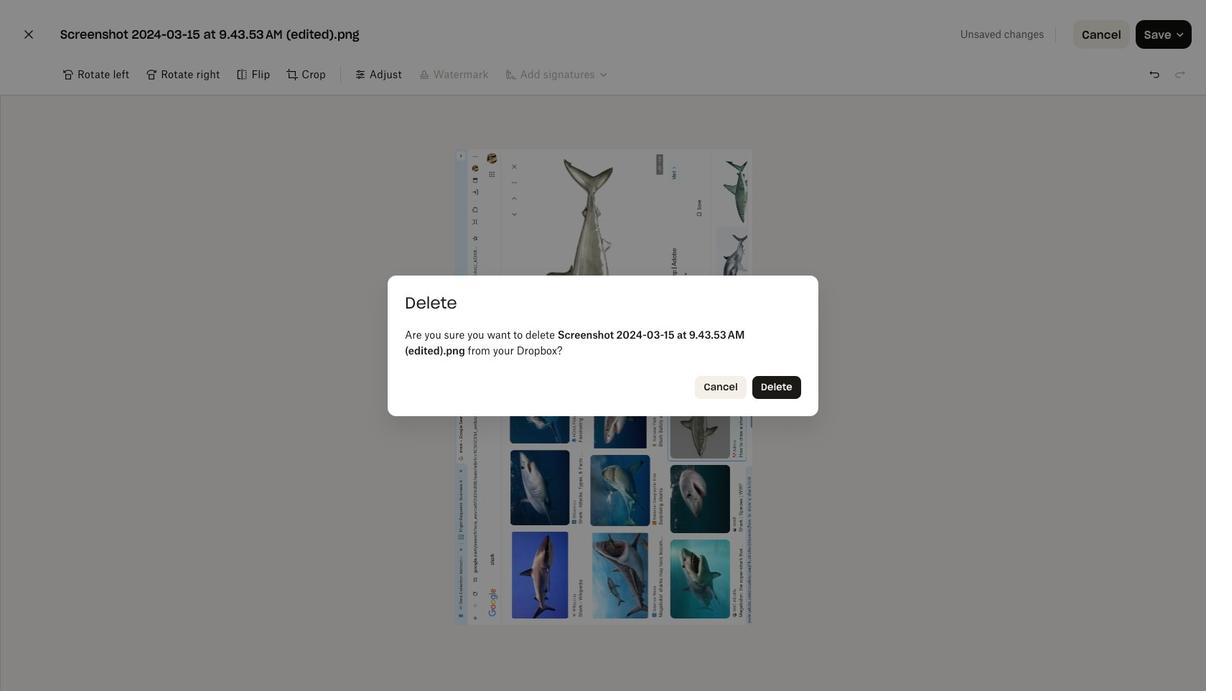 Task type: locate. For each thing, give the bounding box(es) containing it.
close image
[[20, 23, 37, 46]]

dialog
[[388, 275, 818, 416]]



Task type: vqa. For each thing, say whether or not it's contained in the screenshot.
Any folder 'button'
no



